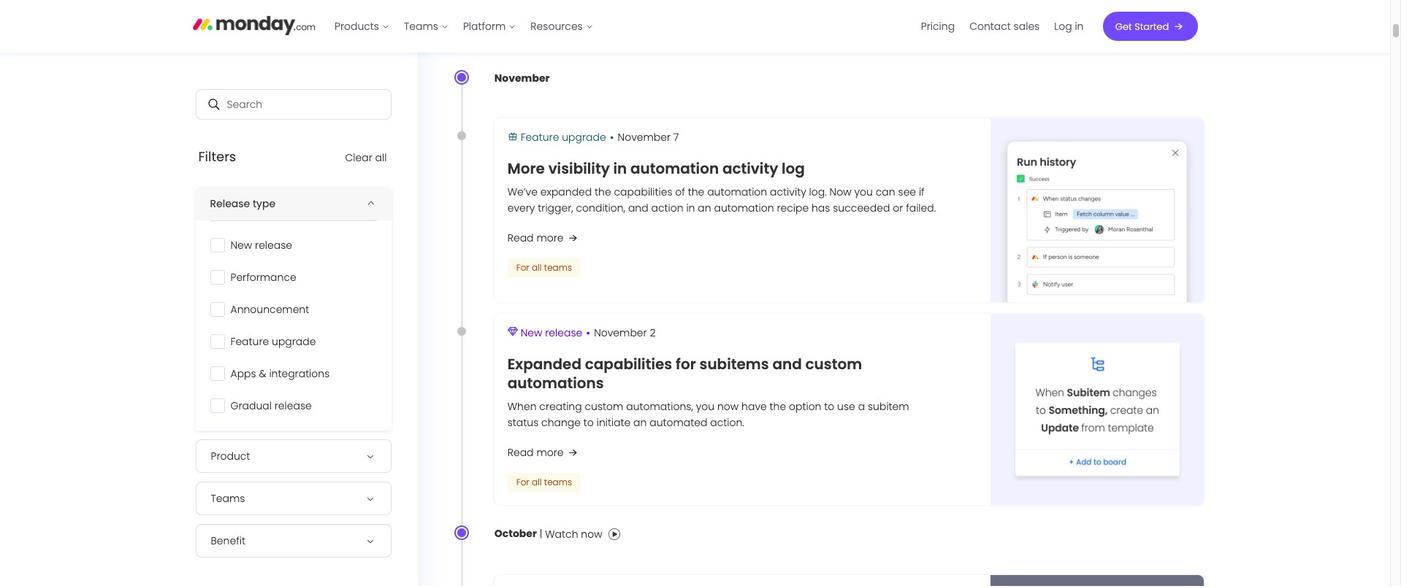 Task type: describe. For each thing, give the bounding box(es) containing it.
clear
[[345, 151, 373, 165]]

feature release icon image
[[508, 327, 518, 337]]

1 horizontal spatial &
[[557, 11, 570, 35]]

resources
[[531, 19, 583, 34]]

teams link
[[397, 15, 456, 38]]

• for visibility
[[610, 129, 614, 146]]

0 vertical spatial november
[[495, 71, 550, 85]]

contact
[[970, 19, 1011, 34]]

the inside expanded capabilities for subitems and custom automations when creating custom automations, you now have the option to use a subitem status change to initiate an automated action.
[[770, 400, 787, 415]]

change
[[542, 416, 581, 431]]

automations
[[508, 374, 604, 394]]

apps
[[231, 367, 256, 382]]

read more for we've
[[508, 231, 564, 246]]

expanded
[[508, 355, 582, 375]]

more
[[508, 159, 545, 179]]

of
[[676, 185, 686, 200]]

platform
[[463, 19, 506, 34]]

get started
[[1116, 19, 1170, 33]]

7
[[674, 130, 679, 144]]

release
[[210, 197, 250, 211]]

gradual release
[[231, 399, 312, 414]]

feature for feature upgrade
[[231, 335, 269, 349]]

for all teams for automations
[[517, 477, 572, 489]]

for for automations
[[517, 477, 530, 489]]

contact sales
[[970, 19, 1040, 34]]

feature upgrade • november 7
[[521, 129, 679, 146]]

an inside more visibility in automation activity log we've expanded the capabilities of the automation activity log. now you can see if every trigger, condition, and action in an automation recipe has succeeded or failed.
[[698, 201, 712, 216]]

trigger,
[[538, 201, 574, 216]]

updates
[[479, 11, 552, 35]]

get
[[1116, 19, 1133, 33]]

watch now
[[545, 528, 603, 543]]

clear all button
[[345, 151, 387, 165]]

succeeded
[[833, 201, 891, 216]]

teams for automations
[[544, 477, 572, 489]]

subitem
[[868, 400, 910, 415]]

november for capabilities
[[594, 326, 647, 341]]

contact sales button
[[963, 15, 1048, 38]]

transfer integrations before disabling a user image
[[991, 576, 1204, 587]]

clear all
[[345, 151, 387, 165]]

action.
[[711, 416, 745, 431]]

more for we've
[[537, 231, 564, 246]]

feature for feature upgrade • november 7
[[521, 130, 559, 144]]

for for we've
[[517, 262, 530, 274]]

all updates & releases
[[455, 11, 651, 35]]

0 vertical spatial activity
[[723, 159, 779, 179]]

log
[[782, 159, 805, 179]]

in inside 'list'
[[1075, 19, 1084, 34]]

1 vertical spatial activity
[[770, 185, 807, 200]]

gradual
[[231, 399, 272, 414]]

has
[[812, 201, 831, 216]]

1 horizontal spatial the
[[688, 185, 705, 200]]

now
[[830, 185, 852, 200]]

action
[[652, 201, 684, 216]]

1 vertical spatial automation
[[708, 185, 768, 200]]

new release • november 2
[[521, 325, 656, 342]]

watch now link
[[545, 524, 620, 547]]

failed.
[[906, 201, 936, 216]]

1 horizontal spatial in
[[687, 201, 695, 216]]

2
[[650, 326, 656, 341]]

apps & integrations option
[[201, 361, 386, 387]]

Search text field
[[196, 90, 391, 119]]

0 vertical spatial to
[[825, 400, 835, 415]]

release type
[[210, 197, 276, 211]]

watch now button
[[545, 524, 620, 547]]

list containing pricing
[[914, 0, 1092, 53]]

capabilities inside more visibility in automation activity log we've expanded the capabilities of the automation activity log. now you can see if every trigger, condition, and action in an automation recipe has succeeded or failed.
[[614, 185, 673, 200]]

release for gradual release
[[275, 399, 312, 414]]

release for new release • november 2
[[545, 326, 583, 341]]

subitems
[[700, 355, 769, 375]]

gradual release option
[[201, 393, 386, 420]]

0 vertical spatial all
[[375, 151, 387, 165]]

products link
[[327, 15, 397, 38]]

teams for teams dropdown button
[[211, 492, 245, 507]]

• for capabilities
[[586, 325, 591, 342]]

whats new when subitem status change  automation trigger image
[[991, 314, 1204, 506]]

new for new release
[[231, 238, 252, 253]]

initiate
[[597, 416, 631, 431]]

an inside expanded capabilities for subitems and custom automations when creating custom automations, you now have the option to use a subitem status change to initiate an automated action.
[[634, 416, 647, 431]]

resources link
[[524, 15, 601, 38]]

new release
[[231, 238, 292, 253]]

log
[[1055, 19, 1073, 34]]

now inside button
[[581, 528, 603, 543]]

all for expanded
[[532, 477, 542, 489]]

can
[[876, 185, 896, 200]]

product
[[211, 450, 250, 464]]

creating
[[540, 400, 582, 415]]

release type button
[[196, 187, 391, 221]]

pricing link
[[914, 15, 963, 38]]

benefit button
[[196, 525, 391, 558]]

benefit
[[211, 534, 245, 549]]

all for more
[[532, 262, 542, 274]]

get started button
[[1103, 12, 1198, 41]]

performance
[[231, 270, 297, 285]]

log in
[[1055, 19, 1084, 34]]

watch
[[545, 528, 578, 543]]

log.
[[810, 185, 827, 200]]

feature upgrade option
[[201, 329, 386, 355]]

november for visibility
[[618, 130, 671, 144]]

0 horizontal spatial custom
[[585, 400, 624, 415]]

read for automations
[[508, 446, 534, 461]]



Task type: vqa. For each thing, say whether or not it's contained in the screenshot.
release in New release • November 2
yes



Task type: locate. For each thing, give the bounding box(es) containing it.
recipe
[[777, 201, 809, 216]]

automated
[[650, 416, 708, 431]]

when
[[508, 400, 537, 415]]

read more link for we've
[[508, 230, 581, 247]]

read more link for automations
[[508, 445, 581, 462]]

november
[[495, 71, 550, 85], [618, 130, 671, 144], [594, 326, 647, 341]]

automation left "recipe"
[[714, 201, 774, 216]]

upgrade up visibility
[[562, 130, 606, 144]]

0 vertical spatial release
[[255, 238, 292, 253]]

1 horizontal spatial you
[[855, 185, 873, 200]]

release inside option
[[275, 399, 312, 414]]

upgrade
[[562, 130, 606, 144], [272, 335, 316, 349]]

have
[[742, 400, 767, 415]]

1 vertical spatial now
[[581, 528, 603, 543]]

0 vertical spatial feature
[[521, 130, 559, 144]]

2 list from the left
[[914, 0, 1092, 53]]

read down status
[[508, 446, 534, 461]]

capabilities inside expanded capabilities for subitems and custom automations when creating custom automations, you now have the option to use a subitem status change to initiate an automated action.
[[585, 355, 673, 375]]

1 vertical spatial you
[[696, 400, 715, 415]]

option
[[789, 400, 822, 415]]

teams up benefit
[[211, 492, 245, 507]]

0 horizontal spatial •
[[586, 325, 591, 342]]

feature up apps
[[231, 335, 269, 349]]

0 vertical spatial now
[[718, 400, 739, 415]]

teams down trigger,
[[544, 262, 572, 274]]

to left use
[[825, 400, 835, 415]]

you inside more visibility in automation activity log we've expanded the capabilities of the automation activity log. now you can see if every trigger, condition, and action in an automation recipe has succeeded or failed.
[[855, 185, 873, 200]]

1 teams from the top
[[544, 262, 572, 274]]

1 read from the top
[[508, 231, 534, 246]]

1 horizontal spatial to
[[825, 400, 835, 415]]

for all teams for we've
[[517, 262, 572, 274]]

custom up use
[[806, 355, 863, 375]]

0 vertical spatial you
[[855, 185, 873, 200]]

1 vertical spatial &
[[259, 367, 266, 382]]

1 vertical spatial custom
[[585, 400, 624, 415]]

2 vertical spatial november
[[594, 326, 647, 341]]

in right 'action' in the top left of the page
[[687, 201, 695, 216]]

1 horizontal spatial •
[[610, 129, 614, 146]]

we've
[[508, 185, 538, 200]]

automation right of
[[708, 185, 768, 200]]

apps & integrations
[[231, 367, 330, 382]]

0 vertical spatial custom
[[806, 355, 863, 375]]

2 vertical spatial all
[[532, 477, 542, 489]]

more down change
[[537, 446, 564, 461]]

in down feature upgrade • november 7
[[614, 159, 627, 179]]

all up |
[[532, 477, 542, 489]]

1 vertical spatial an
[[634, 416, 647, 431]]

read more down every
[[508, 231, 564, 246]]

all
[[455, 11, 474, 35]]

and inside more visibility in automation activity log we've expanded the capabilities of the automation activity log. now you can see if every trigger, condition, and action in an automation recipe has succeeded or failed.
[[628, 201, 649, 216]]

|
[[537, 527, 545, 542]]

upgrade down announcement option
[[272, 335, 316, 349]]

read for we've
[[508, 231, 534, 246]]

started
[[1135, 19, 1170, 33]]

1 vertical spatial teams
[[544, 477, 572, 489]]

0 vertical spatial read more link
[[508, 230, 581, 247]]

2 teams from the top
[[544, 477, 572, 489]]

an
[[698, 201, 712, 216], [634, 416, 647, 431]]

2 more from the top
[[537, 446, 564, 461]]

new for new release • november 2
[[521, 326, 543, 341]]

1 vertical spatial for all teams
[[517, 477, 572, 489]]

new inside new release • november 2
[[521, 326, 543, 341]]

0 vertical spatial capabilities
[[614, 185, 673, 200]]

activity left "log"
[[723, 159, 779, 179]]

0 horizontal spatial to
[[584, 416, 594, 431]]

and left 'action' in the top left of the page
[[628, 201, 649, 216]]

teams for teams link
[[404, 19, 438, 34]]

log in link
[[1048, 15, 1092, 38]]

1 horizontal spatial upgrade
[[562, 130, 606, 144]]

all right clear
[[375, 151, 387, 165]]

new feature upgrade icon image
[[508, 131, 518, 142]]

performance option
[[201, 265, 386, 291]]

custom up initiate
[[585, 400, 624, 415]]

now right the watch
[[581, 528, 603, 543]]

2 vertical spatial release
[[275, 399, 312, 414]]

1 vertical spatial capabilities
[[585, 355, 673, 375]]

1 vertical spatial more
[[537, 446, 564, 461]]

0 vertical spatial upgrade
[[562, 130, 606, 144]]

0 horizontal spatial teams
[[211, 492, 245, 507]]

read
[[508, 231, 534, 246], [508, 446, 534, 461]]

1 horizontal spatial custom
[[806, 355, 863, 375]]

• up the automations
[[586, 325, 591, 342]]

for
[[676, 355, 696, 375]]

&
[[557, 11, 570, 35], [259, 367, 266, 382]]

feature inside 'option'
[[231, 335, 269, 349]]

all
[[375, 151, 387, 165], [532, 262, 542, 274], [532, 477, 542, 489]]

action level automation activity log image
[[991, 118, 1204, 303]]

more for automations
[[537, 446, 564, 461]]

& right apps
[[259, 367, 266, 382]]

pricing
[[922, 19, 955, 34]]

and inside expanded capabilities for subitems and custom automations when creating custom automations, you now have the option to use a subitem status change to initiate an automated action.
[[773, 355, 802, 375]]

if
[[919, 185, 925, 200]]

every
[[508, 201, 535, 216]]

activity
[[723, 159, 779, 179], [770, 185, 807, 200]]

releases
[[574, 11, 651, 35]]

1 for all teams from the top
[[517, 262, 572, 274]]

activity up "recipe"
[[770, 185, 807, 200]]

• up visibility
[[610, 129, 614, 146]]

status
[[508, 416, 539, 431]]

& inside option
[[259, 367, 266, 382]]

products
[[335, 19, 379, 34]]

for all teams up |
[[517, 477, 572, 489]]

for all teams
[[517, 262, 572, 274], [517, 477, 572, 489]]

0 horizontal spatial and
[[628, 201, 649, 216]]

release inside 'option'
[[255, 238, 292, 253]]

product button
[[196, 440, 391, 474]]

for down every
[[517, 262, 530, 274]]

0 vertical spatial for all teams
[[517, 262, 572, 274]]

november inside new release • november 2
[[594, 326, 647, 341]]

now inside expanded capabilities for subitems and custom automations when creating custom automations, you now have the option to use a subitem status change to initiate an automated action.
[[718, 400, 739, 415]]

an down automations,
[[634, 416, 647, 431]]

& right updates
[[557, 11, 570, 35]]

1 vertical spatial in
[[614, 159, 627, 179]]

0 vertical spatial read
[[508, 231, 534, 246]]

read more for automations
[[508, 446, 564, 461]]

see
[[899, 185, 917, 200]]

release down apps & integrations option
[[275, 399, 312, 414]]

1 vertical spatial upgrade
[[272, 335, 316, 349]]

0 vertical spatial new
[[231, 238, 252, 253]]

sales
[[1014, 19, 1040, 34]]

teams up the watch
[[544, 477, 572, 489]]

1 vertical spatial read more link
[[508, 445, 581, 462]]

feature
[[521, 130, 559, 144], [231, 335, 269, 349]]

2 read from the top
[[508, 446, 534, 461]]

now up action.
[[718, 400, 739, 415]]

2 read more from the top
[[508, 446, 564, 461]]

teams left all
[[404, 19, 438, 34]]

october
[[495, 527, 537, 542]]

2 vertical spatial automation
[[714, 201, 774, 216]]

0 vertical spatial for
[[517, 262, 530, 274]]

1 vertical spatial november
[[618, 130, 671, 144]]

upgrade for feature upgrade
[[272, 335, 316, 349]]

teams inside dropdown button
[[211, 492, 245, 507]]

1 vertical spatial read
[[508, 446, 534, 461]]

teams
[[544, 262, 572, 274], [544, 477, 572, 489]]

feature inside feature upgrade • november 7
[[521, 130, 559, 144]]

teams
[[404, 19, 438, 34], [211, 492, 245, 507]]

0 vertical spatial •
[[610, 129, 614, 146]]

more down trigger,
[[537, 231, 564, 246]]

for all teams down trigger,
[[517, 262, 572, 274]]

2 horizontal spatial the
[[770, 400, 787, 415]]

new
[[231, 238, 252, 253], [521, 326, 543, 341]]

in right log
[[1075, 19, 1084, 34]]

1 vertical spatial all
[[532, 262, 542, 274]]

1 horizontal spatial list
[[914, 0, 1092, 53]]

filters
[[198, 148, 236, 166]]

condition,
[[576, 201, 626, 216]]

2 read more link from the top
[[508, 445, 581, 462]]

for
[[517, 262, 530, 274], [517, 477, 530, 489]]

1 more from the top
[[537, 231, 564, 246]]

november inside feature upgrade • november 7
[[618, 130, 671, 144]]

release up expanded
[[545, 326, 583, 341]]

automation up of
[[631, 159, 719, 179]]

0 vertical spatial teams
[[544, 262, 572, 274]]

1 horizontal spatial feature
[[521, 130, 559, 144]]

1 read more link from the top
[[508, 230, 581, 247]]

1 horizontal spatial an
[[698, 201, 712, 216]]

read more link down change
[[508, 445, 581, 462]]

1 vertical spatial new
[[521, 326, 543, 341]]

feature upgrade
[[231, 335, 316, 349]]

1 vertical spatial release
[[545, 326, 583, 341]]

1 horizontal spatial now
[[718, 400, 739, 415]]

or
[[893, 201, 904, 216]]

1 vertical spatial •
[[586, 325, 591, 342]]

the up condition,
[[595, 185, 612, 200]]

1 list from the left
[[327, 0, 601, 53]]

0 horizontal spatial now
[[581, 528, 603, 543]]

read down every
[[508, 231, 534, 246]]

type
[[253, 197, 276, 211]]

1 vertical spatial for
[[517, 477, 530, 489]]

new inside 'option'
[[231, 238, 252, 253]]

teams button
[[196, 482, 391, 516]]

read more down status
[[508, 446, 564, 461]]

the right the have
[[770, 400, 787, 415]]

an right 'action' in the top left of the page
[[698, 201, 712, 216]]

2 for from the top
[[517, 477, 530, 489]]

0 horizontal spatial in
[[614, 159, 627, 179]]

new release option
[[201, 232, 386, 259]]

2 for all teams from the top
[[517, 477, 572, 489]]

and up option
[[773, 355, 802, 375]]

0 horizontal spatial new
[[231, 238, 252, 253]]

1 vertical spatial read more
[[508, 446, 564, 461]]

release inside new release • november 2
[[545, 326, 583, 341]]

2 vertical spatial in
[[687, 201, 695, 216]]

1 vertical spatial feature
[[231, 335, 269, 349]]

0 horizontal spatial list
[[327, 0, 601, 53]]

expanded
[[541, 185, 592, 200]]

capabilities
[[614, 185, 673, 200], [585, 355, 673, 375]]

announcement option
[[201, 297, 386, 323]]

a
[[859, 400, 865, 415]]

automations,
[[627, 400, 694, 415]]

read more link
[[508, 230, 581, 247], [508, 445, 581, 462]]

1 horizontal spatial and
[[773, 355, 802, 375]]

0 horizontal spatial feature
[[231, 335, 269, 349]]

0 horizontal spatial &
[[259, 367, 266, 382]]

platform link
[[456, 15, 524, 38]]

november down updates
[[495, 71, 550, 85]]

release
[[255, 238, 292, 253], [545, 326, 583, 341], [275, 399, 312, 414]]

monday.com logo image
[[193, 9, 316, 40]]

you up action.
[[696, 400, 715, 415]]

0 vertical spatial read more
[[508, 231, 564, 246]]

1 vertical spatial to
[[584, 416, 594, 431]]

0 horizontal spatial upgrade
[[272, 335, 316, 349]]

0 vertical spatial automation
[[631, 159, 719, 179]]

november left 7
[[618, 130, 671, 144]]

expanded capabilities for subitems and custom automations when creating custom automations, you now have the option to use a subitem status change to initiate an automated action.
[[508, 355, 910, 431]]

0 vertical spatial and
[[628, 201, 649, 216]]

capabilities down the 2
[[585, 355, 673, 375]]

teams for we've
[[544, 262, 572, 274]]

0 horizontal spatial you
[[696, 400, 715, 415]]

you up succeeded
[[855, 185, 873, 200]]

teams inside 'list'
[[404, 19, 438, 34]]

list
[[327, 0, 601, 53], [914, 0, 1092, 53]]

1 vertical spatial and
[[773, 355, 802, 375]]

upgrade inside feature upgrade • november 7
[[562, 130, 606, 144]]

for up october
[[517, 477, 530, 489]]

integrations
[[269, 367, 330, 382]]

1 read more from the top
[[508, 231, 564, 246]]

to left initiate
[[584, 416, 594, 431]]

0 vertical spatial more
[[537, 231, 564, 246]]

1 horizontal spatial teams
[[404, 19, 438, 34]]

main element
[[327, 0, 1198, 53]]

1 horizontal spatial new
[[521, 326, 543, 341]]

•
[[610, 129, 614, 146], [586, 325, 591, 342]]

announcement
[[231, 303, 309, 317]]

use
[[838, 400, 856, 415]]

feature right new feature upgrade icon
[[521, 130, 559, 144]]

1 for from the top
[[517, 262, 530, 274]]

release for new release
[[255, 238, 292, 253]]

0 vertical spatial in
[[1075, 19, 1084, 34]]

automation
[[631, 159, 719, 179], [708, 185, 768, 200], [714, 201, 774, 216]]

visibility
[[549, 159, 610, 179]]

read more link down trigger,
[[508, 230, 581, 247]]

upgrade inside 'feature upgrade' 'option'
[[272, 335, 316, 349]]

upgrade for feature upgrade • november 7
[[562, 130, 606, 144]]

new right feature release icon
[[521, 326, 543, 341]]

release up 'performance'
[[255, 238, 292, 253]]

and
[[628, 201, 649, 216], [773, 355, 802, 375]]

you
[[855, 185, 873, 200], [696, 400, 715, 415]]

1 vertical spatial teams
[[211, 492, 245, 507]]

0 horizontal spatial the
[[595, 185, 612, 200]]

you inside expanded capabilities for subitems and custom automations when creating custom automations, you now have the option to use a subitem status change to initiate an automated action.
[[696, 400, 715, 415]]

0 vertical spatial teams
[[404, 19, 438, 34]]

list containing products
[[327, 0, 601, 53]]

new up 'performance'
[[231, 238, 252, 253]]

more
[[537, 231, 564, 246], [537, 446, 564, 461]]

the right of
[[688, 185, 705, 200]]

more visibility in automation activity log we've expanded the capabilities of the automation activity log. now you can see if every trigger, condition, and action in an automation recipe has succeeded or failed.
[[508, 159, 936, 216]]

0 horizontal spatial an
[[634, 416, 647, 431]]

all down every
[[532, 262, 542, 274]]

2 horizontal spatial in
[[1075, 19, 1084, 34]]

0 vertical spatial an
[[698, 201, 712, 216]]

0 vertical spatial &
[[557, 11, 570, 35]]

capabilities up 'action' in the top left of the page
[[614, 185, 673, 200]]

november left the 2
[[594, 326, 647, 341]]



